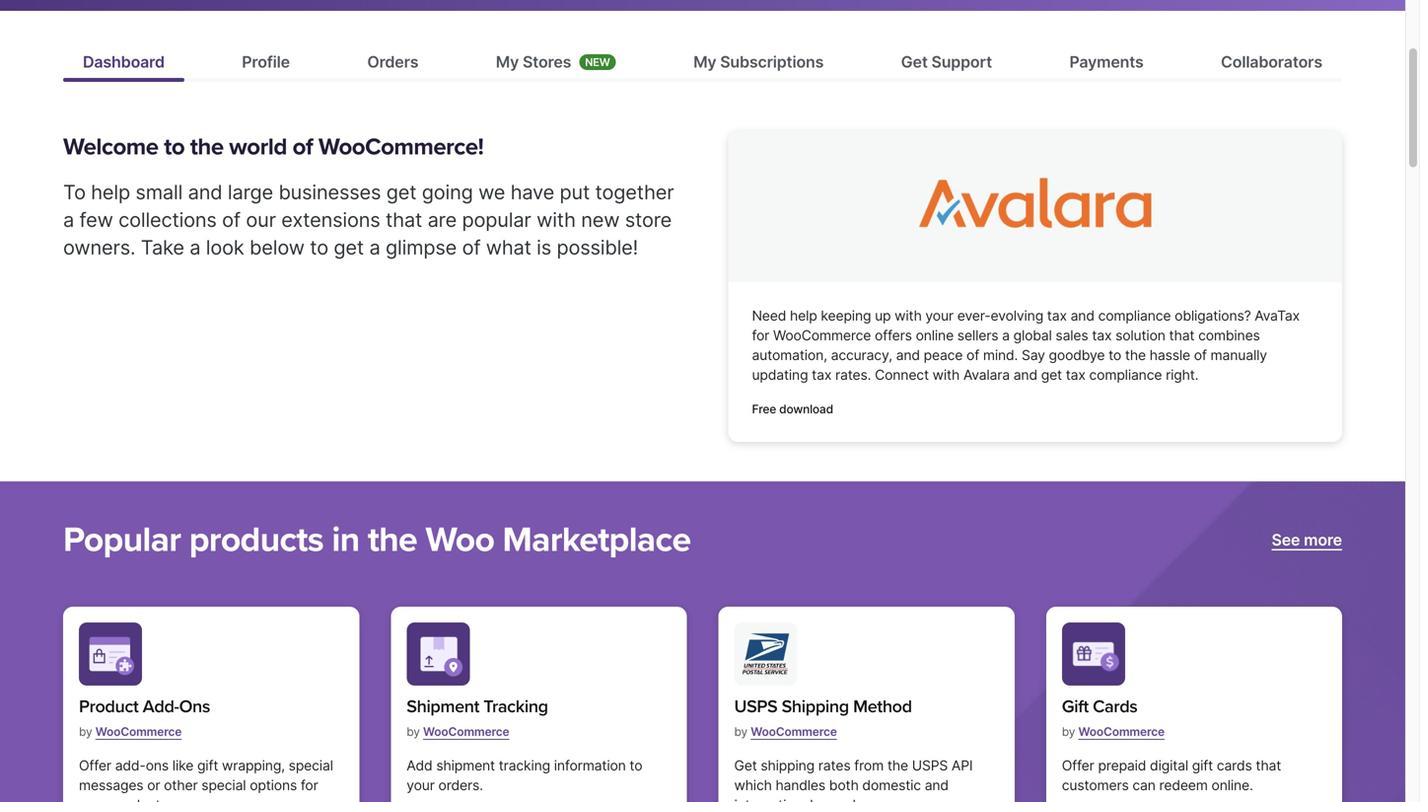 Task type: vqa. For each thing, say whether or not it's contained in the screenshot.


Task type: locate. For each thing, give the bounding box(es) containing it.
1 horizontal spatial with
[[895, 308, 922, 324]]

compliance up solution on the top right
[[1099, 308, 1172, 324]]

1 vertical spatial special
[[202, 777, 246, 794]]

of right world
[[293, 133, 313, 162]]

to down extensions
[[310, 236, 329, 260]]

2 horizontal spatial get
[[1042, 367, 1063, 384]]

1 gift from the left
[[197, 758, 218, 774]]

with up is
[[537, 208, 576, 232]]

collaborators link
[[1202, 51, 1343, 78]]

gift inside offer prepaid digital gift cards that customers can redeem online.
[[1193, 758, 1214, 774]]

cards
[[1217, 758, 1253, 774]]

2 vertical spatial your
[[79, 797, 107, 802]]

my inside "link"
[[694, 52, 717, 72]]

0 horizontal spatial for
[[301, 777, 318, 794]]

by inside usps shipping method by woocommerce
[[735, 725, 748, 739]]

and right domestic
[[925, 777, 949, 794]]

see more link
[[1272, 529, 1343, 552]]

1 horizontal spatial that
[[1170, 327, 1195, 344]]

woocommerce link for add-
[[95, 717, 182, 747]]

payments link
[[1050, 51, 1164, 78]]

woocommerce!
[[319, 133, 484, 162]]

usps left api
[[912, 758, 948, 774]]

is
[[537, 236, 552, 260]]

0 vertical spatial get
[[901, 52, 928, 72]]

by up add
[[407, 725, 420, 739]]

woocommerce link
[[95, 717, 182, 747], [423, 717, 510, 747], [751, 717, 837, 747], [1079, 717, 1165, 747]]

small
[[136, 180, 183, 204]]

help right the need
[[790, 308, 818, 324]]

special up options on the left bottom of page
[[289, 758, 333, 774]]

a left glimpse
[[369, 236, 380, 260]]

ever-
[[958, 308, 991, 324]]

and inside get shipping rates from the usps api which handles both domestic and international parcels.
[[925, 777, 949, 794]]

look
[[206, 236, 244, 260]]

0 horizontal spatial that
[[386, 208, 422, 232]]

help inside to help small and large businesses get going we have put together a few collections    of our extensions that are popular with new store owners. take    a look below to get a glimpse of what is possible!
[[91, 180, 130, 204]]

0 horizontal spatial usps
[[735, 696, 778, 718]]

woocommerce link for shipping
[[751, 717, 837, 747]]

offer inside offer add-ons like gift wrapping, special messages or other special options for your products.
[[79, 758, 111, 774]]

together
[[596, 180, 674, 204]]

information
[[554, 758, 626, 774]]

the
[[190, 133, 224, 162], [1126, 347, 1147, 364], [368, 519, 417, 561], [888, 758, 909, 774]]

1 horizontal spatial offer
[[1062, 758, 1095, 774]]

take
[[141, 236, 184, 260]]

add shipment tracking information to your orders.
[[407, 758, 643, 794]]

to down solution on the top right
[[1109, 347, 1122, 364]]

woocommerce inside need help keeping up with your ever-evolving tax and compliance obligations? avatax for woocommerce offers online sellers a global sales tax solution that combines automation, accuracy, and peace of mind. say goodbye to the hassle of manually updating tax rates. connect with avalara and get tax compliance right.
[[774, 327, 872, 344]]

0 vertical spatial for
[[752, 327, 770, 344]]

parcels.
[[817, 797, 867, 802]]

what
[[486, 236, 532, 260]]

1 vertical spatial that
[[1170, 327, 1195, 344]]

1 my from the left
[[496, 52, 519, 72]]

that inside offer prepaid digital gift cards that customers can redeem online.
[[1256, 758, 1282, 774]]

0 vertical spatial special
[[289, 758, 333, 774]]

offer inside offer prepaid digital gift cards that customers can redeem online.
[[1062, 758, 1095, 774]]

get support
[[901, 52, 993, 72]]

get support link
[[882, 51, 1012, 78]]

0 vertical spatial that
[[386, 208, 422, 232]]

1 horizontal spatial your
[[407, 777, 435, 794]]

1 offer from the left
[[79, 758, 111, 774]]

to inside add shipment tracking information to your orders.
[[630, 758, 643, 774]]

the down solution on the top right
[[1126, 347, 1147, 364]]

for inside need help keeping up with your ever-evolving tax and compliance obligations? avatax for woocommerce offers online sellers a global sales tax solution that combines automation, accuracy, and peace of mind. say goodbye to the hassle of manually updating tax rates. connect with avalara and get tax compliance right.
[[752, 327, 770, 344]]

or
[[147, 777, 160, 794]]

by down gift on the bottom of page
[[1062, 725, 1076, 739]]

1 horizontal spatial help
[[790, 308, 818, 324]]

our
[[246, 208, 276, 232]]

0 horizontal spatial with
[[537, 208, 576, 232]]

a
[[63, 208, 74, 232], [190, 236, 201, 260], [369, 236, 380, 260], [1003, 327, 1010, 344]]

2 my from the left
[[694, 52, 717, 72]]

1 woocommerce link from the left
[[95, 717, 182, 747]]

2 vertical spatial with
[[933, 367, 960, 384]]

0 vertical spatial with
[[537, 208, 576, 232]]

with up offers
[[895, 308, 922, 324]]

1 vertical spatial help
[[790, 308, 818, 324]]

below
[[250, 236, 305, 260]]

collaborators
[[1222, 52, 1323, 72]]

help
[[91, 180, 130, 204], [790, 308, 818, 324]]

4 by from the left
[[1062, 725, 1076, 739]]

your for ever-
[[926, 308, 954, 324]]

usps inside usps shipping method by woocommerce
[[735, 696, 778, 718]]

woocommerce down shipping
[[751, 725, 837, 739]]

0 horizontal spatial gift
[[197, 758, 218, 774]]

goodbye
[[1049, 347, 1105, 364]]

domestic
[[863, 777, 922, 794]]

0 horizontal spatial get
[[735, 758, 757, 774]]

my left stores
[[496, 52, 519, 72]]

4 woocommerce link from the left
[[1079, 717, 1165, 747]]

woocommerce link up shipment
[[423, 717, 510, 747]]

by inside shipment tracking by woocommerce
[[407, 725, 420, 739]]

my left subscriptions
[[694, 52, 717, 72]]

and
[[188, 180, 222, 204], [1071, 308, 1095, 324], [897, 347, 920, 364], [1014, 367, 1038, 384], [925, 777, 949, 794]]

offer up customers
[[1062, 758, 1095, 774]]

the up domestic
[[888, 758, 909, 774]]

automation,
[[752, 347, 828, 364]]

woocommerce down product add-ons "link"
[[95, 725, 182, 739]]

help up few
[[91, 180, 130, 204]]

1 horizontal spatial get
[[901, 52, 928, 72]]

woocommerce link for cards
[[1079, 717, 1165, 747]]

1 horizontal spatial get
[[387, 180, 417, 204]]

other
[[164, 777, 198, 794]]

popular
[[462, 208, 532, 232]]

3 by from the left
[[735, 725, 748, 739]]

shipping
[[782, 696, 849, 718]]

offers
[[875, 327, 913, 344]]

offer
[[79, 758, 111, 774], [1062, 758, 1095, 774]]

offer up messages
[[79, 758, 111, 774]]

1 by from the left
[[79, 725, 92, 739]]

get up which
[[735, 758, 757, 774]]

to inside need help keeping up with your ever-evolving tax and compliance obligations? avatax for woocommerce offers online sellers a global sales tax solution that combines automation, accuracy, and peace of mind. say goodbye to the hassle of manually updating tax rates. connect with avalara and get tax compliance right.
[[1109, 347, 1122, 364]]

options
[[250, 777, 297, 794]]

0 vertical spatial your
[[926, 308, 954, 324]]

for right options on the left bottom of page
[[301, 777, 318, 794]]

your down messages
[[79, 797, 107, 802]]

woocommerce
[[774, 327, 872, 344], [95, 725, 182, 739], [423, 725, 510, 739], [751, 725, 837, 739], [1079, 725, 1165, 739]]

0 horizontal spatial get
[[334, 236, 364, 260]]

orders
[[367, 52, 419, 72]]

0 horizontal spatial help
[[91, 180, 130, 204]]

get inside need help keeping up with your ever-evolving tax and compliance obligations? avatax for woocommerce offers online sellers a global sales tax solution that combines automation, accuracy, and peace of mind. say goodbye to the hassle of manually updating tax rates. connect with avalara and get tax compliance right.
[[1042, 367, 1063, 384]]

peace
[[924, 347, 963, 364]]

stores
[[523, 52, 572, 72]]

with down peace at the right top of the page
[[933, 367, 960, 384]]

sales
[[1056, 327, 1089, 344]]

3 woocommerce link from the left
[[751, 717, 837, 747]]

by down product
[[79, 725, 92, 739]]

0 vertical spatial get
[[387, 180, 417, 204]]

get
[[901, 52, 928, 72], [735, 758, 757, 774]]

2 by from the left
[[407, 725, 420, 739]]

1 vertical spatial for
[[301, 777, 318, 794]]

tax right sales
[[1093, 327, 1112, 344]]

that
[[386, 208, 422, 232], [1170, 327, 1195, 344], [1256, 758, 1282, 774]]

sellers
[[958, 327, 999, 344]]

0 horizontal spatial offer
[[79, 758, 111, 774]]

gift inside offer add-ons like gift wrapping, special messages or other special options for your products.
[[197, 758, 218, 774]]

get down extensions
[[334, 236, 364, 260]]

2 horizontal spatial that
[[1256, 758, 1282, 774]]

0 horizontal spatial my
[[496, 52, 519, 72]]

2 vertical spatial that
[[1256, 758, 1282, 774]]

and down say at the right of the page
[[1014, 367, 1038, 384]]

dashboard link
[[63, 51, 184, 78]]

collections
[[119, 208, 217, 232]]

get
[[387, 180, 417, 204], [334, 236, 364, 260], [1042, 367, 1063, 384]]

woocommerce down the shipment tracking link
[[423, 725, 510, 739]]

woocommerce link up "shipping"
[[751, 717, 837, 747]]

that up hassle
[[1170, 327, 1195, 344]]

usps left shipping
[[735, 696, 778, 718]]

1 vertical spatial get
[[735, 758, 757, 774]]

owners.
[[63, 236, 136, 260]]

profile
[[242, 52, 290, 72]]

by
[[79, 725, 92, 739], [407, 725, 420, 739], [735, 725, 748, 739], [1062, 725, 1076, 739]]

my
[[496, 52, 519, 72], [694, 52, 717, 72]]

of
[[293, 133, 313, 162], [222, 208, 241, 232], [462, 236, 481, 260], [967, 347, 980, 364], [1195, 347, 1208, 364]]

woocommerce down cards
[[1079, 725, 1165, 739]]

of down sellers
[[967, 347, 980, 364]]

your inside add shipment tracking information to your orders.
[[407, 777, 435, 794]]

that up glimpse
[[386, 208, 422, 232]]

get down woocommerce!
[[387, 180, 417, 204]]

your
[[926, 308, 954, 324], [407, 777, 435, 794], [79, 797, 107, 802]]

0 vertical spatial help
[[91, 180, 130, 204]]

0 horizontal spatial your
[[79, 797, 107, 802]]

by inside "product add-ons by woocommerce"
[[79, 725, 92, 739]]

gift up 'redeem'
[[1193, 758, 1214, 774]]

world
[[229, 133, 287, 162]]

for inside offer add-ons like gift wrapping, special messages or other special options for your products.
[[301, 777, 318, 794]]

avatax
[[1255, 308, 1300, 324]]

manually
[[1211, 347, 1268, 364]]

1 horizontal spatial usps
[[912, 758, 948, 774]]

of up right.
[[1195, 347, 1208, 364]]

1 horizontal spatial special
[[289, 758, 333, 774]]

keeping
[[821, 308, 872, 324]]

2 horizontal spatial your
[[926, 308, 954, 324]]

help inside need help keeping up with your ever-evolving tax and compliance obligations? avatax for woocommerce offers online sellers a global sales tax solution that combines automation, accuracy, and peace of mind. say goodbye to the hassle of manually updating tax rates. connect with avalara and get tax compliance right.
[[790, 308, 818, 324]]

2 offer from the left
[[1062, 758, 1095, 774]]

usps
[[735, 696, 778, 718], [912, 758, 948, 774]]

and up sales
[[1071, 308, 1095, 324]]

special down wrapping, on the bottom
[[202, 777, 246, 794]]

to right information
[[630, 758, 643, 774]]

large
[[228, 180, 273, 204]]

tax left rates.
[[812, 367, 832, 384]]

a inside need help keeping up with your ever-evolving tax and compliance obligations? avatax for woocommerce offers online sellers a global sales tax solution that combines automation, accuracy, and peace of mind. say goodbye to the hassle of manually updating tax rates. connect with avalara and get tax compliance right.
[[1003, 327, 1010, 344]]

gift
[[197, 758, 218, 774], [1193, 758, 1214, 774]]

by up which
[[735, 725, 748, 739]]

1 horizontal spatial my
[[694, 52, 717, 72]]

my stores
[[496, 52, 572, 72]]

1 horizontal spatial for
[[752, 327, 770, 344]]

woocommerce down the keeping
[[774, 327, 872, 344]]

for down the need
[[752, 327, 770, 344]]

1 vertical spatial usps
[[912, 758, 948, 774]]

method
[[854, 696, 912, 718]]

of left what
[[462, 236, 481, 260]]

possible!
[[557, 236, 638, 260]]

help for need
[[790, 308, 818, 324]]

tax up sales
[[1048, 308, 1067, 324]]

to
[[164, 133, 185, 162], [310, 236, 329, 260], [1109, 347, 1122, 364], [630, 758, 643, 774]]

woocommerce inside gift cards by woocommerce
[[1079, 725, 1165, 739]]

that right cards
[[1256, 758, 1282, 774]]

your up online
[[926, 308, 954, 324]]

2 woocommerce link from the left
[[423, 717, 510, 747]]

to inside to help small and large businesses get going we have put together a few collections    of our extensions that are popular with new store owners. take    a look below to get a glimpse of what is possible!
[[310, 236, 329, 260]]

get down say at the right of the page
[[1042, 367, 1063, 384]]

0 vertical spatial usps
[[735, 696, 778, 718]]

woocommerce link up add-
[[95, 717, 182, 747]]

woocommerce link up prepaid
[[1079, 717, 1165, 747]]

2 gift from the left
[[1193, 758, 1214, 774]]

updating
[[752, 367, 809, 384]]

compliance down solution on the top right
[[1090, 367, 1163, 384]]

my subscriptions link
[[674, 51, 844, 78]]

get inside get shipping rates from the usps api which handles both domestic and international parcels.
[[735, 758, 757, 774]]

get left support
[[901, 52, 928, 72]]

1 vertical spatial your
[[407, 777, 435, 794]]

your down add
[[407, 777, 435, 794]]

1 vertical spatial compliance
[[1090, 367, 1163, 384]]

usps shipping method link
[[735, 694, 912, 721]]

your inside need help keeping up with your ever-evolving tax and compliance obligations? avatax for woocommerce offers online sellers a global sales tax solution that combines automation, accuracy, and peace of mind. say goodbye to the hassle of manually updating tax rates. connect with avalara and get tax compliance right.
[[926, 308, 954, 324]]

a up the "mind." on the top right of page
[[1003, 327, 1010, 344]]

international
[[735, 797, 813, 802]]

your inside offer add-ons like gift wrapping, special messages or other special options for your products.
[[79, 797, 107, 802]]

help for to
[[91, 180, 130, 204]]

and left large
[[188, 180, 222, 204]]

1 horizontal spatial gift
[[1193, 758, 1214, 774]]

mind.
[[984, 347, 1019, 364]]

gift right like
[[197, 758, 218, 774]]

see
[[1272, 531, 1301, 550]]

2 vertical spatial get
[[1042, 367, 1063, 384]]



Task type: describe. For each thing, give the bounding box(es) containing it.
ons
[[179, 696, 210, 718]]

offer for product
[[79, 758, 111, 774]]

up
[[875, 308, 891, 324]]

0 horizontal spatial special
[[202, 777, 246, 794]]

hassle
[[1150, 347, 1191, 364]]

prepaid
[[1099, 758, 1147, 774]]

1 vertical spatial with
[[895, 308, 922, 324]]

shipment tracking by woocommerce
[[407, 696, 548, 739]]

and up connect at the top right of the page
[[897, 347, 920, 364]]

woocommerce inside shipment tracking by woocommerce
[[423, 725, 510, 739]]

from
[[855, 758, 884, 774]]

solution
[[1116, 327, 1166, 344]]

need help keeping up with your ever-evolving tax and compliance obligations? avatax for woocommerce offers online sellers a global sales tax solution that combines automation, accuracy, and peace of mind. say goodbye to the hassle of manually updating tax rates. connect with avalara and get tax compliance right.
[[752, 308, 1300, 384]]

both
[[830, 777, 859, 794]]

gift cards by woocommerce
[[1062, 696, 1165, 739]]

offer add-ons like gift wrapping, special messages or other special options for your products.
[[79, 758, 333, 802]]

2 horizontal spatial with
[[933, 367, 960, 384]]

digital
[[1151, 758, 1189, 774]]

businesses
[[279, 180, 381, 204]]

new
[[581, 208, 620, 232]]

we
[[479, 180, 505, 204]]

gift cards link
[[1062, 694, 1165, 721]]

store
[[625, 208, 672, 232]]

orders.
[[439, 777, 483, 794]]

few
[[79, 208, 113, 232]]

evolving
[[991, 308, 1044, 324]]

by inside gift cards by woocommerce
[[1062, 725, 1076, 739]]

messages
[[79, 777, 144, 794]]

global
[[1014, 327, 1053, 344]]

my for my subscriptions
[[694, 52, 717, 72]]

a left few
[[63, 208, 74, 232]]

get for get support
[[901, 52, 928, 72]]

the right in
[[368, 519, 417, 561]]

marketplace
[[503, 519, 691, 561]]

in
[[332, 519, 360, 561]]

offer for gift
[[1062, 758, 1095, 774]]

the left world
[[190, 133, 224, 162]]

woo
[[426, 519, 494, 561]]

tax down goodbye at the top
[[1066, 367, 1086, 384]]

popular products in the woo marketplace
[[63, 519, 691, 561]]

welcome
[[63, 133, 158, 162]]

glimpse
[[386, 236, 457, 260]]

popular
[[63, 519, 181, 561]]

are
[[428, 208, 457, 232]]

to up the small
[[164, 133, 185, 162]]

tracking
[[499, 758, 551, 774]]

free download
[[752, 402, 834, 417]]

the inside need help keeping up with your ever-evolving tax and compliance obligations? avatax for woocommerce offers online sellers a global sales tax solution that combines automation, accuracy, and peace of mind. say goodbye to the hassle of manually updating tax rates. connect with avalara and get tax compliance right.
[[1126, 347, 1147, 364]]

welcome to the world of woocommerce!
[[63, 133, 484, 162]]

orders link
[[348, 51, 438, 78]]

payments
[[1070, 52, 1144, 72]]

wrapping,
[[222, 758, 285, 774]]

right.
[[1166, 367, 1199, 384]]

extensions
[[282, 208, 380, 232]]

accuracy,
[[831, 347, 893, 364]]

free
[[752, 402, 777, 417]]

add
[[407, 758, 433, 774]]

product add-ons link
[[79, 694, 210, 721]]

profile link
[[222, 51, 310, 78]]

shipment
[[436, 758, 495, 774]]

tracking
[[484, 696, 548, 718]]

going
[[422, 180, 473, 204]]

new
[[585, 56, 610, 69]]

my for my stores
[[496, 52, 519, 72]]

woocommerce inside "product add-ons by woocommerce"
[[95, 725, 182, 739]]

1 vertical spatial get
[[334, 236, 364, 260]]

combines
[[1199, 327, 1261, 344]]

rates
[[819, 758, 851, 774]]

shipping
[[761, 758, 815, 774]]

products.
[[111, 797, 171, 802]]

shipment tracking link
[[407, 694, 548, 721]]

cards
[[1093, 696, 1138, 718]]

need
[[752, 308, 787, 324]]

the inside get shipping rates from the usps api which handles both domestic and international parcels.
[[888, 758, 909, 774]]

get shipping rates from the usps api which handles both domestic and international parcels.
[[735, 758, 973, 802]]

a left look at the left top of page
[[190, 236, 201, 260]]

say
[[1022, 347, 1046, 364]]

like
[[172, 758, 194, 774]]

product add-ons by woocommerce
[[79, 696, 210, 739]]

support
[[932, 52, 993, 72]]

have
[[511, 180, 555, 204]]

and inside to help small and large businesses get going we have put together a few collections    of our extensions that are popular with new store owners. take    a look below to get a glimpse of what is possible!
[[188, 180, 222, 204]]

download
[[780, 402, 834, 417]]

redeem
[[1160, 777, 1209, 794]]

to
[[63, 180, 86, 204]]

put
[[560, 180, 590, 204]]

usps inside get shipping rates from the usps api which handles both domestic and international parcels.
[[912, 758, 948, 774]]

online
[[916, 327, 954, 344]]

woocommerce inside usps shipping method by woocommerce
[[751, 725, 837, 739]]

obligations?
[[1175, 308, 1252, 324]]

subscriptions
[[721, 52, 824, 72]]

0 vertical spatial compliance
[[1099, 308, 1172, 324]]

online.
[[1212, 777, 1254, 794]]

dashboard
[[83, 52, 165, 72]]

avalara
[[964, 367, 1010, 384]]

my subscriptions
[[694, 52, 824, 72]]

api
[[952, 758, 973, 774]]

your for orders.
[[407, 777, 435, 794]]

of up look at the left top of page
[[222, 208, 241, 232]]

shipment
[[407, 696, 480, 718]]

that inside need help keeping up with your ever-evolving tax and compliance obligations? avatax for woocommerce offers online sellers a global sales tax solution that combines automation, accuracy, and peace of mind. say goodbye to the hassle of manually updating tax rates. connect with avalara and get tax compliance right.
[[1170, 327, 1195, 344]]

connect
[[875, 367, 929, 384]]

with inside to help small and large businesses get going we have put together a few collections    of our extensions that are popular with new store owners. take    a look below to get a glimpse of what is possible!
[[537, 208, 576, 232]]

get for get shipping rates from the usps api which handles both domestic and international parcels.
[[735, 758, 757, 774]]

woocommerce link for tracking
[[423, 717, 510, 747]]

customers
[[1062, 777, 1129, 794]]

that inside to help small and large businesses get going we have put together a few collections    of our extensions that are popular with new store owners. take    a look below to get a glimpse of what is possible!
[[386, 208, 422, 232]]



